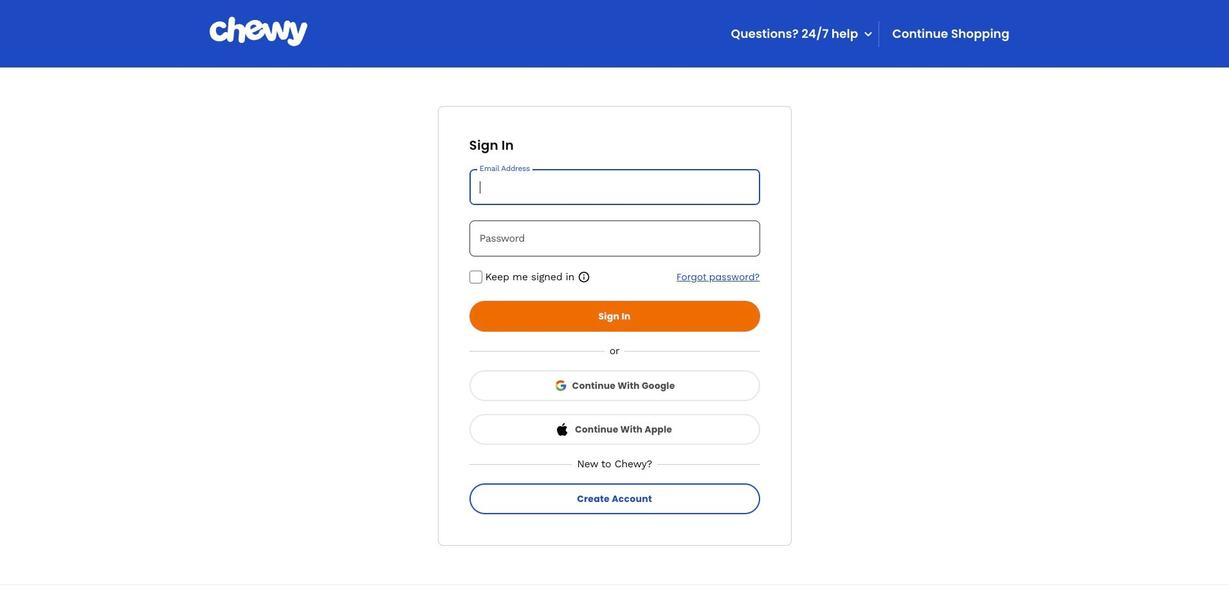 Task type: locate. For each thing, give the bounding box(es) containing it.
None password field
[[469, 221, 760, 257]]

chewy logo image
[[209, 17, 308, 46]]

None email field
[[469, 169, 760, 205]]

more info image
[[578, 271, 591, 284]]



Task type: describe. For each thing, give the bounding box(es) containing it.
legal element
[[0, 585, 1230, 611]]



Task type: vqa. For each thing, say whether or not it's contained in the screenshot.
Frisco associated with Mediumweight Colorblock Adventure Insulated Dog & Cat Parka, Red, X-Small
no



